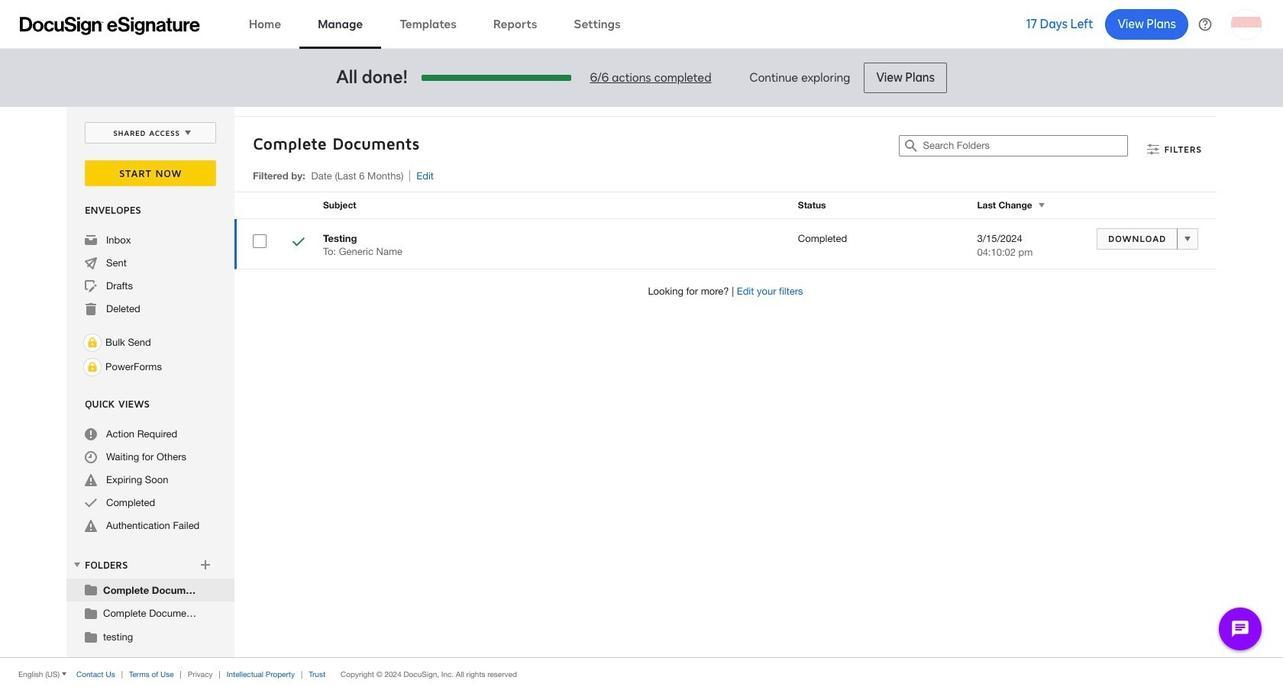 Task type: vqa. For each thing, say whether or not it's contained in the screenshot.
bottom alert icon
yes



Task type: describe. For each thing, give the bounding box(es) containing it.
inbox image
[[85, 235, 97, 247]]

1 lock image from the top
[[83, 334, 102, 352]]

clock image
[[85, 451, 97, 464]]

Search Folders text field
[[923, 136, 1128, 156]]

2 alert image from the top
[[85, 520, 97, 532]]

secondary navigation region
[[66, 107, 1221, 658]]

1 folder image from the top
[[85, 584, 97, 596]]

your uploaded profile image image
[[1231, 9, 1262, 39]]

folder image
[[85, 607, 97, 620]]

action required image
[[85, 429, 97, 441]]

completed image
[[293, 236, 305, 251]]

more info region
[[0, 658, 1283, 691]]



Task type: locate. For each thing, give the bounding box(es) containing it.
alert image down completed image
[[85, 520, 97, 532]]

sent image
[[85, 257, 97, 270]]

draft image
[[85, 280, 97, 293]]

1 alert image from the top
[[85, 474, 97, 487]]

view folders image
[[71, 559, 83, 571]]

alert image up completed image
[[85, 474, 97, 487]]

completed image
[[85, 497, 97, 510]]

1 vertical spatial alert image
[[85, 520, 97, 532]]

0 vertical spatial folder image
[[85, 584, 97, 596]]

0 vertical spatial alert image
[[85, 474, 97, 487]]

folder image down folder icon
[[85, 631, 97, 643]]

1 vertical spatial lock image
[[83, 358, 102, 377]]

2 lock image from the top
[[83, 358, 102, 377]]

alert image
[[85, 474, 97, 487], [85, 520, 97, 532]]

folder image up folder icon
[[85, 584, 97, 596]]

2 folder image from the top
[[85, 631, 97, 643]]

folder image
[[85, 584, 97, 596], [85, 631, 97, 643]]

trash image
[[85, 303, 97, 315]]

0 vertical spatial lock image
[[83, 334, 102, 352]]

1 vertical spatial folder image
[[85, 631, 97, 643]]

docusign esignature image
[[20, 16, 200, 35]]

lock image
[[83, 334, 102, 352], [83, 358, 102, 377]]



